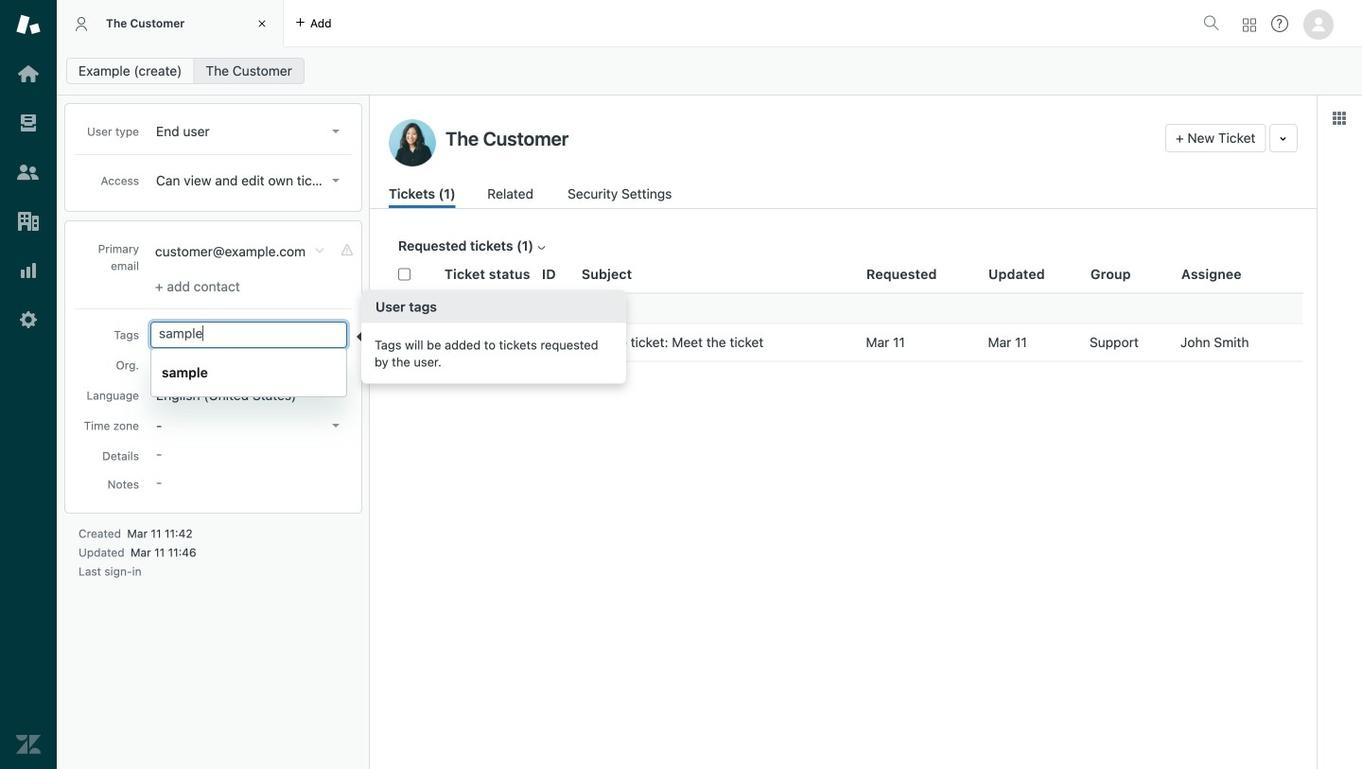 Task type: vqa. For each thing, say whether or not it's contained in the screenshot.
Opens in a new tab icon
no



Task type: describe. For each thing, give the bounding box(es) containing it.
1 arrow down image from the top
[[332, 363, 340, 367]]

- field
[[151, 323, 346, 343]]

apps image
[[1332, 111, 1347, 126]]

tabs tab list
[[57, 0, 1196, 47]]

organizations image
[[16, 209, 41, 234]]

get help image
[[1271, 15, 1288, 32]]

customers image
[[16, 160, 41, 184]]

zendesk support image
[[16, 12, 41, 37]]



Task type: locate. For each thing, give the bounding box(es) containing it.
zendesk products image
[[1243, 18, 1256, 32]]

None checkbox
[[398, 336, 411, 349]]

reporting image
[[16, 258, 41, 283]]

arrow down image
[[332, 363, 340, 367], [332, 393, 340, 397], [332, 424, 340, 428]]

zendesk image
[[16, 732, 41, 757]]

Select All Tickets checkbox
[[398, 268, 411, 280]]

tab
[[57, 0, 284, 47]]

get started image
[[16, 61, 41, 86]]

main element
[[0, 0, 57, 769]]

None text field
[[440, 124, 1158, 152]]

2 arrow down image from the top
[[332, 393, 340, 397]]

secondary element
[[57, 52, 1362, 90]]

admin image
[[16, 307, 41, 332]]

0 vertical spatial arrow down image
[[332, 363, 340, 367]]

2 arrow down image from the top
[[332, 179, 340, 183]]

views image
[[16, 111, 41, 135]]

3 arrow down image from the top
[[332, 424, 340, 428]]

grid
[[370, 255, 1317, 769]]

2 vertical spatial arrow down image
[[332, 424, 340, 428]]

1 arrow down image from the top
[[332, 130, 340, 133]]

1 vertical spatial arrow down image
[[332, 393, 340, 397]]

1 vertical spatial arrow down image
[[332, 179, 340, 183]]

close image
[[253, 14, 271, 33]]

0 vertical spatial arrow down image
[[332, 130, 340, 133]]

arrow down image
[[332, 130, 340, 133], [332, 179, 340, 183]]



